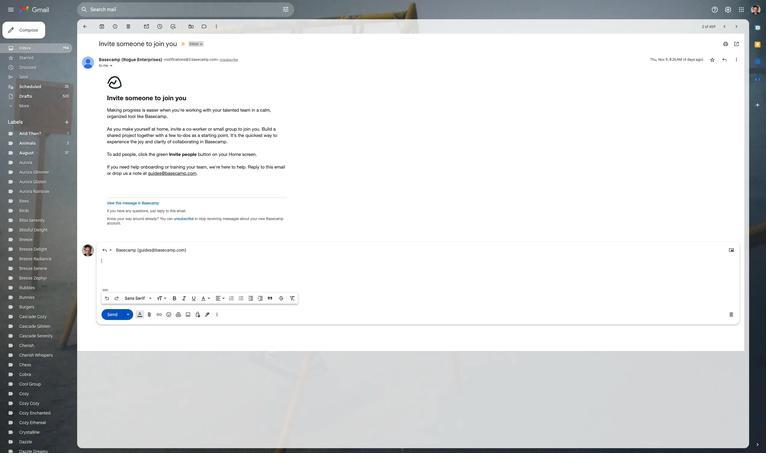 Task type: locate. For each thing, give the bounding box(es) containing it.
invite right green
[[169, 152, 181, 157]]

or up guides@basecamp.com link
[[165, 164, 169, 170]]

1 horizontal spatial with
[[203, 108, 211, 113]]

main menu image
[[7, 6, 14, 13]]

0 vertical spatial at
[[152, 126, 155, 132]]

breeze down breeze link at the left of page
[[19, 247, 33, 252]]

guides@basecamp.com .
[[148, 171, 199, 176]]

view
[[107, 201, 115, 205]]

redo ‪(⌘y)‬ image
[[114, 296, 120, 302]]

at left "home,"
[[152, 126, 155, 132]]

drop
[[112, 171, 122, 176]]

green
[[156, 152, 168, 157]]

bunnies link
[[19, 295, 35, 301]]

0 vertical spatial cascade
[[19, 314, 36, 320]]

breeze up bubbles link
[[19, 276, 33, 281]]

the right click
[[149, 152, 155, 157]]

basecamp. down easier
[[145, 114, 168, 119]]

3 aurora from the top
[[19, 179, 32, 185]]

1 vertical spatial with
[[155, 133, 164, 138]]

serenity down cascade glisten link
[[37, 334, 53, 339]]

progress
[[123, 108, 141, 113]]

2 vertical spatial the
[[149, 152, 155, 157]]

invite up making
[[107, 94, 123, 102]]

glisten up the cascade serenity link
[[37, 324, 50, 330]]

cozy cozy
[[19, 401, 39, 407]]

bliss
[[19, 218, 28, 223]]

2 horizontal spatial in
[[252, 108, 255, 113]]

(rogue
[[121, 57, 136, 62]]

cozy up crystalline "link"
[[19, 421, 29, 426]]

insert photo image
[[185, 312, 191, 318]]

in inside making progress is easier when you're working with your talented team in a calm, organized tool like basecamp.
[[252, 108, 255, 113]]

invite someone to join you up the 'is'
[[107, 94, 186, 102]]

support image
[[712, 6, 719, 13]]

1 vertical spatial delight
[[34, 247, 47, 252]]

0 vertical spatial the
[[238, 133, 244, 138]]

basecamp. down starting
[[205, 139, 228, 144]]

Search mail text field
[[90, 7, 265, 13]]

breeze for breeze serene
[[19, 266, 33, 272]]

know your way around already? you can unsubscribe
[[107, 217, 194, 221]]

aurora down aurora "link"
[[19, 170, 32, 175]]

1 if from the top
[[107, 164, 110, 170]]

questions,
[[132, 209, 149, 213]]

snooze image
[[157, 24, 163, 30]]

basecamp (rogue enterprises) cell
[[99, 57, 220, 62]]

0 vertical spatial delight
[[34, 228, 48, 233]]

your
[[213, 108, 222, 113], [219, 152, 228, 157], [187, 164, 195, 170], [117, 217, 124, 221], [250, 217, 257, 221]]

inbox link
[[19, 46, 31, 51]]

join left you.
[[244, 126, 251, 132]]

a left the calm,
[[257, 108, 259, 113]]

cozy down cozy cozy
[[19, 411, 29, 416]]

serenity
[[29, 218, 45, 223], [37, 334, 53, 339]]

0 vertical spatial this
[[266, 164, 273, 170]]

a inside if you need help onboarding or training your team, we're here to help. reply to this email or drop us a note at
[[129, 171, 131, 176]]

way inside as you make yourself at home, invite a co-worker or small group to join you. build a shared project together with a few to-dos as a starting point. it's the quickest way to experience the joy and clarity of collaborating in basecamp.
[[264, 133, 272, 138]]

4 breeze from the top
[[19, 266, 33, 272]]

1 vertical spatial join
[[163, 94, 174, 102]]

a right as
[[198, 133, 200, 138]]

cool group link
[[19, 382, 41, 387]]

strikethrough ‪(⌘⇧x)‬ image
[[278, 296, 284, 302]]

cozy enchanted link
[[19, 411, 50, 416]]

your left new
[[250, 217, 257, 221]]

glisten for cascade glisten
[[37, 324, 50, 330]]

1 vertical spatial serenity
[[37, 334, 53, 339]]

inbox inside button
[[190, 42, 199, 46]]

breeze down blissful
[[19, 237, 33, 243]]

at inside as you make yourself at home, invite a co-worker or small group to join you. build a shared project together with a few to-dos as a starting point. it's the quickest way to experience the joy and clarity of collaborating in basecamp.
[[152, 126, 155, 132]]

cascade serenity link
[[19, 334, 53, 339]]

1 vertical spatial this
[[116, 201, 121, 205]]

you for onboarding
[[111, 164, 118, 170]]

more image
[[213, 24, 219, 30]]

new
[[258, 217, 265, 221]]

1 vertical spatial of
[[167, 139, 171, 144]]

you left have
[[110, 209, 116, 213]]

Message Body text field
[[102, 258, 735, 284]]

dos
[[183, 133, 191, 138]]

3 breeze from the top
[[19, 257, 33, 262]]

1 horizontal spatial way
[[264, 133, 272, 138]]

1 vertical spatial 2
[[67, 141, 69, 146]]

nov
[[659, 57, 665, 62]]

cozy down cozy link
[[19, 401, 29, 407]]

1 horizontal spatial of
[[705, 24, 709, 29]]

1 vertical spatial glisten
[[37, 324, 50, 330]]

1 cherish from the top
[[19, 343, 34, 349]]

message
[[122, 201, 137, 205]]

email.
[[177, 209, 186, 213]]

breeze up the breeze zephyr
[[19, 266, 33, 272]]

1 vertical spatial cascade
[[19, 324, 36, 330]]

if for if you need help onboarding or training your team, we're here to help. reply to this email or drop us a note at
[[107, 164, 110, 170]]

0 horizontal spatial the
[[130, 139, 137, 144]]

of down few
[[167, 139, 171, 144]]

0 vertical spatial glisten
[[33, 179, 46, 185]]

help.
[[237, 164, 247, 170]]

inbox
[[190, 42, 199, 46], [19, 46, 31, 51]]

you.
[[252, 126, 261, 132]]

show trimmed content image
[[102, 289, 109, 292]]

3 cascade from the top
[[19, 334, 36, 339]]

search mail image
[[79, 4, 90, 15]]

the left joy
[[130, 139, 137, 144]]

cascade glisten link
[[19, 324, 50, 330]]

making
[[107, 108, 122, 113]]

with right working
[[203, 108, 211, 113]]

0 vertical spatial way
[[264, 133, 272, 138]]

more
[[19, 103, 29, 109]]

invite down archive icon
[[99, 40, 115, 48]]

basecamp right new
[[266, 217, 283, 221]]

join inside as you make yourself at home, invite a co-worker or small group to join you. build a shared project together with a few to-dos as a starting point. it's the quickest way to experience the joy and clarity of collaborating in basecamp.
[[244, 126, 251, 132]]

2 aurora from the top
[[19, 170, 32, 175]]

2 of 459
[[702, 24, 716, 29]]

basecamp. inside as you make yourself at home, invite a co-worker or small group to join you. build a shared project together with a few to-dos as a starting point. it's the quickest way to experience the joy and clarity of collaborating in basecamp.
[[205, 139, 228, 144]]

the
[[238, 133, 244, 138], [130, 139, 137, 144], [149, 152, 155, 157]]

cozy ethereal
[[19, 421, 46, 426]]

help
[[131, 164, 139, 170]]

way
[[264, 133, 272, 138], [125, 217, 132, 221]]

aurora for aurora rainbow
[[19, 189, 32, 194]]

with up clarity
[[155, 133, 164, 138]]

>
[[217, 57, 219, 62]]

0 vertical spatial basecamp.
[[145, 114, 168, 119]]

cozy up cozy enchanted "link"
[[30, 401, 39, 407]]

cozy for cozy ethereal
[[19, 421, 29, 426]]

this up "can"
[[170, 209, 176, 213]]

you up 'drop'
[[111, 164, 118, 170]]

0 vertical spatial in
[[252, 108, 255, 113]]

serenity up blissful delight
[[29, 218, 45, 223]]

way down build
[[264, 133, 272, 138]]

delete image
[[125, 24, 131, 30]]

delight up 'radiance'
[[34, 247, 47, 252]]

1 aurora from the top
[[19, 160, 32, 166]]

invite someone to join you up (rogue
[[99, 40, 177, 48]]

1 vertical spatial in
[[200, 139, 204, 144]]

1 horizontal spatial 2
[[702, 24, 704, 29]]

way down any
[[125, 217, 132, 221]]

0 horizontal spatial basecamp.
[[145, 114, 168, 119]]

2 inside labels navigation
[[67, 141, 69, 146]]

4 aurora from the top
[[19, 189, 32, 194]]

advanced search options image
[[280, 3, 292, 15]]

group
[[225, 126, 237, 132]]

cascade for cascade serenity
[[19, 334, 36, 339]]

worker
[[193, 126, 207, 132]]

0 horizontal spatial of
[[167, 139, 171, 144]]

breeze for breeze radiance
[[19, 257, 33, 262]]

1 cascade from the top
[[19, 314, 36, 320]]

cascade down "burgers" link
[[19, 314, 36, 320]]

notifications@3.basecamp.com
[[165, 57, 217, 62]]

0 vertical spatial cherish
[[19, 343, 34, 349]]

2 horizontal spatial or
[[208, 126, 212, 132]]

aurora down august
[[19, 160, 32, 166]]

small
[[213, 126, 224, 132]]

2 for 2 of 459
[[702, 24, 704, 29]]

in up questions,
[[138, 201, 141, 205]]

cherish down "cherish" link in the left of the page
[[19, 353, 34, 358]]

you
[[160, 217, 166, 221]]

1 breeze from the top
[[19, 237, 33, 243]]

or left 'drop'
[[107, 171, 111, 176]]

0 horizontal spatial way
[[125, 217, 132, 221]]

0 horizontal spatial at
[[143, 171, 147, 176]]

if down to
[[107, 164, 110, 170]]

join up basecamp (rogue enterprises) cell
[[154, 40, 164, 48]]

5 breeze from the top
[[19, 276, 33, 281]]

2 left "459"
[[702, 24, 704, 29]]

you're
[[172, 108, 185, 113]]

send
[[107, 312, 118, 318]]

someone up the 'is'
[[125, 94, 153, 102]]

cascade cozy
[[19, 314, 47, 320]]

breeze up breeze serene
[[19, 257, 33, 262]]

account.
[[107, 221, 121, 226]]

0 horizontal spatial or
[[107, 171, 111, 176]]

0 horizontal spatial with
[[155, 133, 164, 138]]

inbox up notifications@3.basecamp.com
[[190, 42, 199, 46]]

burgers
[[19, 305, 34, 310]]

your left team,
[[187, 164, 195, 170]]

1 vertical spatial if
[[107, 209, 109, 213]]

in right team
[[252, 108, 255, 113]]

drafts
[[19, 94, 32, 99]]

a right us
[[129, 171, 131, 176]]

messages
[[223, 217, 239, 221]]

0 vertical spatial serenity
[[29, 218, 45, 223]]

1 vertical spatial someone
[[125, 94, 153, 102]]

team
[[240, 108, 251, 113]]

cascade up "cherish" link in the left of the page
[[19, 334, 36, 339]]

sans serif
[[125, 296, 145, 301]]

0 vertical spatial someone
[[117, 40, 145, 48]]

inbox up starred
[[19, 46, 31, 51]]

you
[[166, 40, 177, 48], [175, 94, 186, 102], [113, 126, 121, 132], [111, 164, 118, 170], [110, 209, 116, 213]]

drafts link
[[19, 94, 32, 99]]

breeze zephyr
[[19, 276, 47, 281]]

if inside if you need help onboarding or training your team, we're here to help. reply to this email or drop us a note at
[[107, 164, 110, 170]]

cool group
[[19, 382, 41, 387]]

bees
[[19, 199, 29, 204]]

more button
[[0, 101, 72, 111]]

basecamp inside to stop receiving messages about your new basecamp account.
[[266, 217, 283, 221]]

this left email
[[266, 164, 273, 170]]

you for questions,
[[110, 209, 116, 213]]

type of response image
[[102, 247, 108, 253]]

aurora up bees link
[[19, 189, 32, 194]]

at right note
[[143, 171, 147, 176]]

1 vertical spatial the
[[130, 139, 137, 144]]

1 horizontal spatial the
[[149, 152, 155, 157]]

delight down bliss serenity
[[34, 228, 48, 233]]

glisten down "glimmer"
[[33, 179, 46, 185]]

0 horizontal spatial 2
[[67, 141, 69, 146]]

just
[[150, 209, 156, 213]]

cherish for cherish whispers
[[19, 353, 34, 358]]

0 vertical spatial of
[[705, 24, 709, 29]]

2 if from the top
[[107, 209, 109, 213]]

1 horizontal spatial or
[[165, 164, 169, 170]]

your inside if you need help onboarding or training your team, we're here to help. reply to this email or drop us a note at
[[187, 164, 195, 170]]

this
[[266, 164, 273, 170], [116, 201, 121, 205], [170, 209, 176, 213]]

this right view
[[116, 201, 121, 205]]

aurora
[[19, 160, 32, 166], [19, 170, 32, 175], [19, 179, 32, 185], [19, 189, 32, 194]]

to me
[[99, 63, 108, 68]]

with
[[203, 108, 211, 113], [155, 133, 164, 138]]

insert emoji ‪(⌘⇧2)‬ image
[[166, 312, 172, 318]]

None search field
[[77, 2, 294, 17]]

your left talented
[[213, 108, 222, 113]]

inbox inside labels navigation
[[19, 46, 31, 51]]

bliss serenity
[[19, 218, 45, 223]]

someone up (rogue
[[117, 40, 145, 48]]

cozy
[[37, 314, 47, 320], [19, 392, 29, 397], [19, 401, 29, 407], [30, 401, 39, 407], [19, 411, 29, 416], [19, 421, 29, 426]]

basecamp
[[99, 57, 120, 62], [142, 201, 159, 205], [266, 217, 283, 221], [116, 248, 136, 253]]

back to inbox image
[[82, 24, 88, 30]]

cascade down cascade cozy
[[19, 324, 36, 330]]

older image
[[734, 24, 740, 30]]

2 cherish from the top
[[19, 353, 34, 358]]

you inside as you make yourself at home, invite a co-worker or small group to join you. build a shared project together with a few to-dos as a starting point. it's the quickest way to experience the joy and clarity of collaborating in basecamp.
[[113, 126, 121, 132]]

basecamp.
[[145, 114, 168, 119], [205, 139, 228, 144]]

together
[[137, 133, 154, 138]]

1 horizontal spatial inbox
[[190, 42, 199, 46]]

2 vertical spatial in
[[138, 201, 141, 205]]

1 vertical spatial basecamp.
[[205, 139, 228, 144]]

0 vertical spatial if
[[107, 164, 110, 170]]

your inside to add people, click the green invite people button on your home screen.
[[219, 152, 228, 157]]

2 vertical spatial join
[[244, 126, 251, 132]]

1 horizontal spatial this
[[170, 209, 176, 213]]

(guides@basecamp.com)
[[137, 248, 186, 253]]

cozy link
[[19, 392, 29, 397]]

of left "459"
[[705, 24, 709, 29]]

the right it's
[[238, 133, 244, 138]]

1 horizontal spatial basecamp.
[[205, 139, 228, 144]]

aurora down aurora glimmer
[[19, 179, 32, 185]]

join up the when
[[163, 94, 174, 102]]

cool
[[19, 382, 28, 387]]

if down view
[[107, 209, 109, 213]]

basecamp right type of response icon
[[116, 248, 136, 253]]

quote ‪(⌘⇧9)‬ image
[[267, 296, 273, 302]]

unsubscribe link
[[220, 58, 238, 62]]

add to tasks image
[[170, 24, 176, 30]]

1 horizontal spatial in
[[200, 139, 204, 144]]

basecamp (rogue enterprises) < notifications@3.basecamp.com > unsubscribe
[[99, 57, 238, 62]]

0 vertical spatial or
[[208, 126, 212, 132]]

tab list
[[750, 19, 766, 432]]

or up starting
[[208, 126, 212, 132]]

459
[[710, 24, 716, 29]]

basecamp up show details icon
[[99, 57, 120, 62]]

cozy down cool
[[19, 392, 29, 397]]

0 horizontal spatial inbox
[[19, 46, 31, 51]]

aurora for aurora glimmer
[[19, 170, 32, 175]]

in down starting
[[200, 139, 204, 144]]

Not starred checkbox
[[710, 57, 716, 63]]

2 vertical spatial cascade
[[19, 334, 36, 339]]

1 horizontal spatial at
[[152, 126, 155, 132]]

0 vertical spatial with
[[203, 108, 211, 113]]

2 cascade from the top
[[19, 324, 36, 330]]

1 vertical spatial cherish
[[19, 353, 34, 358]]

breeze delight
[[19, 247, 47, 252]]

basecamp. inside making progress is easier when you're working with your talented team in a calm, organized tool like basecamp.
[[145, 114, 168, 119]]

cherish whispers link
[[19, 353, 53, 358]]

523
[[63, 94, 69, 99]]

report spam image
[[112, 24, 118, 30]]

2 vertical spatial this
[[170, 209, 176, 213]]

whispers
[[35, 353, 53, 358]]

at
[[152, 126, 155, 132], [143, 171, 147, 176]]

you up the shared on the top of page
[[113, 126, 121, 132]]

cherish up cherish whispers at the left
[[19, 343, 34, 349]]

and then? link
[[19, 131, 41, 137]]

2
[[702, 24, 704, 29], [67, 141, 69, 146]]

serene
[[34, 266, 47, 272]]

breeze serene
[[19, 266, 47, 272]]

2 horizontal spatial this
[[266, 164, 273, 170]]

basecamp up the just
[[142, 201, 159, 205]]

bulleted list ‪(⌘⇧8)‬ image
[[238, 296, 244, 302]]

aurora link
[[19, 160, 32, 166]]

1 vertical spatial way
[[125, 217, 132, 221]]

2 down 1
[[67, 141, 69, 146]]

2 breeze from the top
[[19, 247, 33, 252]]

point.
[[218, 133, 229, 138]]

enterprises)
[[137, 57, 162, 62]]

1 vertical spatial at
[[143, 171, 147, 176]]

0 horizontal spatial this
[[116, 201, 121, 205]]

breeze for breeze delight
[[19, 247, 33, 252]]

cherish
[[19, 343, 34, 349], [19, 353, 34, 358]]

you inside if you need help onboarding or training your team, we're here to help. reply to this email or drop us a note at
[[111, 164, 118, 170]]

in inside as you make yourself at home, invite a co-worker or small group to join you. build a shared project together with a few to-dos as a starting point. it's the quickest way to experience the joy and clarity of collaborating in basecamp.
[[200, 139, 204, 144]]

aurora for aurora "link"
[[19, 160, 32, 166]]

if for if you have any questions, just reply to this email.
[[107, 209, 109, 213]]

someone
[[117, 40, 145, 48], [125, 94, 153, 102]]

0 vertical spatial 2
[[702, 24, 704, 29]]

0 vertical spatial join
[[154, 40, 164, 48]]

newer image
[[722, 24, 728, 30]]

insert signature image
[[204, 312, 210, 318]]

your right on in the left of the page
[[219, 152, 228, 157]]

serenity for cascade serenity
[[37, 334, 53, 339]]

blissful
[[19, 228, 33, 233]]

insert link ‪(⌘k)‬ image
[[156, 312, 162, 318]]



Task type: describe. For each thing, give the bounding box(es) containing it.
crystalline
[[19, 430, 40, 436]]

2 vertical spatial invite
[[169, 152, 181, 157]]

aurora glisten
[[19, 179, 46, 185]]

breeze zephyr link
[[19, 276, 47, 281]]

can
[[167, 217, 173, 221]]

breeze for breeze link at the left of page
[[19, 237, 33, 243]]

blissful delight link
[[19, 228, 48, 233]]

ethereal
[[30, 421, 46, 426]]

37
[[65, 151, 69, 155]]

is
[[142, 108, 145, 113]]

have
[[117, 209, 125, 213]]

a left few
[[165, 133, 168, 138]]

unsubscribe link
[[174, 217, 194, 221]]

home,
[[157, 126, 169, 132]]

thu, nov 9, 8:26 am (4 days ago) cell
[[650, 57, 704, 63]]

and then?
[[19, 131, 41, 137]]

underline ‪(⌘u)‬ image
[[191, 296, 197, 302]]

talented
[[223, 108, 239, 113]]

move to image
[[188, 24, 194, 30]]

dazzle link
[[19, 440, 32, 445]]

not starred image
[[710, 57, 716, 63]]

italic ‪(⌘i)‬ image
[[181, 296, 187, 302]]

0 horizontal spatial in
[[138, 201, 141, 205]]

with inside making progress is easier when you're working with your talented team in a calm, organized tool like basecamp.
[[203, 108, 211, 113]]

quickest
[[246, 133, 263, 138]]

starred
[[19, 55, 34, 61]]

breeze radiance
[[19, 257, 51, 262]]

serif
[[135, 296, 145, 301]]

to inside to stop receiving messages about your new basecamp account.
[[195, 217, 198, 221]]

(4
[[683, 57, 687, 62]]

guides@basecamp.com
[[148, 171, 197, 176]]

and
[[145, 139, 153, 144]]

aurora glimmer
[[19, 170, 49, 175]]

archive image
[[99, 24, 105, 30]]

inbox for the inbox 'link'
[[19, 46, 31, 51]]

cascade serenity
[[19, 334, 53, 339]]

you up basecamp (rogue enterprises) < notifications@3.basecamp.com > unsubscribe
[[166, 40, 177, 48]]

animals link
[[19, 141, 36, 146]]

cozy for cozy enchanted
[[19, 411, 29, 416]]

undo ‪(⌘z)‬ image
[[104, 296, 110, 302]]

breeze link
[[19, 237, 33, 243]]

ago)
[[696, 57, 704, 62]]

of inside as you make yourself at home, invite a co-worker or small group to join you. build a shared project together with a few to-dos as a starting point. it's the quickest way to experience the joy and clarity of collaborating in basecamp.
[[167, 139, 171, 144]]

a right build
[[273, 126, 276, 132]]

co-
[[186, 126, 193, 132]]

stop
[[199, 217, 206, 221]]

starting
[[201, 133, 217, 138]]

1 vertical spatial or
[[165, 164, 169, 170]]

email
[[274, 164, 285, 170]]

inbox for inbox button
[[190, 42, 199, 46]]

2 horizontal spatial the
[[238, 133, 244, 138]]

cozy cozy link
[[19, 401, 39, 407]]

sans
[[125, 296, 134, 301]]

cobra
[[19, 372, 31, 378]]

breeze radiance link
[[19, 257, 51, 262]]

cozy up cascade glisten
[[37, 314, 47, 320]]

discard draft ‪(⌘⇧d)‬ image
[[729, 312, 735, 318]]

here
[[222, 164, 230, 170]]

attach files image
[[147, 312, 153, 318]]

thu,
[[650, 57, 658, 62]]

team,
[[197, 164, 208, 170]]

reply
[[157, 209, 165, 213]]

sent link
[[19, 74, 28, 80]]

joy
[[138, 139, 144, 144]]

formatting options toolbar
[[102, 293, 298, 304]]

remove formatting ‪(⌘\)‬ image
[[289, 296, 295, 302]]

numbered list ‪(⌘⇧7)‬ image
[[229, 296, 235, 302]]

you up you're
[[175, 94, 186, 102]]

already?
[[145, 217, 159, 221]]

glimmer
[[33, 170, 49, 175]]

snoozed link
[[19, 65, 36, 70]]

2 for 2
[[67, 141, 69, 146]]

if you have any questions, just reply to this email.
[[107, 209, 186, 213]]

settings image
[[725, 6, 732, 13]]

snoozed
[[19, 65, 36, 70]]

cascade for cascade cozy
[[19, 314, 36, 320]]

indent less ‪(⌘[)‬ image
[[248, 296, 254, 302]]

bold ‪(⌘b)‬ image
[[172, 296, 178, 302]]

2 vertical spatial or
[[107, 171, 111, 176]]

your inside to stop receiving messages about your new basecamp account.
[[250, 217, 257, 221]]

when
[[160, 108, 171, 113]]

your inside making progress is easier when you're working with your talented team in a calm, organized tool like basecamp.
[[213, 108, 222, 113]]

1 vertical spatial invite
[[107, 94, 123, 102]]

0 vertical spatial invite someone to join you
[[99, 40, 177, 48]]

gmail image
[[19, 4, 52, 16]]

with inside as you make yourself at home, invite a co-worker or small group to join you. build a shared project together with a few to-dos as a starting point. it's the quickest way to experience the joy and clarity of collaborating in basecamp.
[[155, 133, 164, 138]]

this inside if you need help onboarding or training your team, we're here to help. reply to this email or drop us a note at
[[266, 164, 273, 170]]

button
[[198, 152, 211, 157]]

delight for breeze delight
[[34, 247, 47, 252]]

serenity for bliss serenity
[[29, 218, 45, 223]]

home
[[229, 152, 241, 157]]

hey there! image
[[107, 76, 122, 89]]

note
[[133, 171, 142, 176]]

and
[[19, 131, 28, 137]]

receiving
[[207, 217, 222, 221]]

a inside making progress is easier when you're working with your talented team in a calm, organized tool like basecamp.
[[257, 108, 259, 113]]

breeze delight link
[[19, 247, 47, 252]]

enchanted
[[30, 411, 50, 416]]

cozy for cozy link
[[19, 392, 29, 397]]

cascade glisten
[[19, 324, 50, 330]]

or inside as you make yourself at home, invite a co-worker or small group to join you. build a shared project together with a few to-dos as a starting point. it's the quickest way to experience the joy and clarity of collaborating in basecamp.
[[208, 126, 212, 132]]

at inside if you need help onboarding or training your team, we're here to help. reply to this email or drop us a note at
[[143, 171, 147, 176]]

burgers link
[[19, 305, 34, 310]]

indent more ‪(⌘])‬ image
[[257, 296, 264, 302]]

birds
[[19, 208, 29, 214]]

sent
[[19, 74, 28, 80]]

view this message in basecamp
[[107, 201, 159, 205]]

<
[[163, 57, 165, 62]]

insert files using drive image
[[175, 312, 182, 318]]

sans serif option
[[124, 296, 148, 302]]

aurora glisten link
[[19, 179, 46, 185]]

glisten for aurora glisten
[[33, 179, 46, 185]]

toggle confidential mode image
[[195, 312, 201, 318]]

cozy for cozy cozy
[[19, 401, 29, 407]]

the inside to add people, click the green invite people button on your home screen.
[[149, 152, 155, 157]]

aurora for aurora glisten
[[19, 179, 32, 185]]

calm,
[[260, 108, 271, 113]]

25
[[65, 84, 69, 89]]

send button
[[102, 310, 123, 321]]

labels image
[[201, 24, 207, 30]]

more options image
[[215, 312, 219, 318]]

194
[[63, 46, 69, 50]]

breeze for breeze zephyr
[[19, 276, 33, 281]]

aurora rainbow
[[19, 189, 49, 194]]

bees link
[[19, 199, 29, 204]]

0 vertical spatial invite
[[99, 40, 115, 48]]

you for at
[[113, 126, 121, 132]]

.
[[197, 171, 198, 176]]

cozy enchanted
[[19, 411, 50, 416]]

any
[[126, 209, 131, 213]]

aurora rainbow link
[[19, 189, 49, 194]]

delight for blissful delight
[[34, 228, 48, 233]]

labels heading
[[8, 119, 64, 125]]

more send options image
[[125, 312, 131, 318]]

your down have
[[117, 217, 124, 221]]

1 vertical spatial invite someone to join you
[[107, 94, 186, 102]]

cascade for cascade glisten
[[19, 324, 36, 330]]

cherish for "cherish" link in the left of the page
[[19, 343, 34, 349]]

cozy ethereal link
[[19, 421, 46, 426]]

build
[[262, 126, 272, 132]]

cherish link
[[19, 343, 34, 349]]

show details image
[[109, 64, 113, 68]]

cascade cozy link
[[19, 314, 47, 320]]

to add people, click the green invite people button on your home screen.
[[107, 152, 258, 157]]

labels navigation
[[0, 19, 77, 454]]

crystalline link
[[19, 430, 40, 436]]

we're
[[209, 164, 220, 170]]

a left co-
[[183, 126, 185, 132]]



Task type: vqa. For each thing, say whether or not it's contained in the screenshot.
an
no



